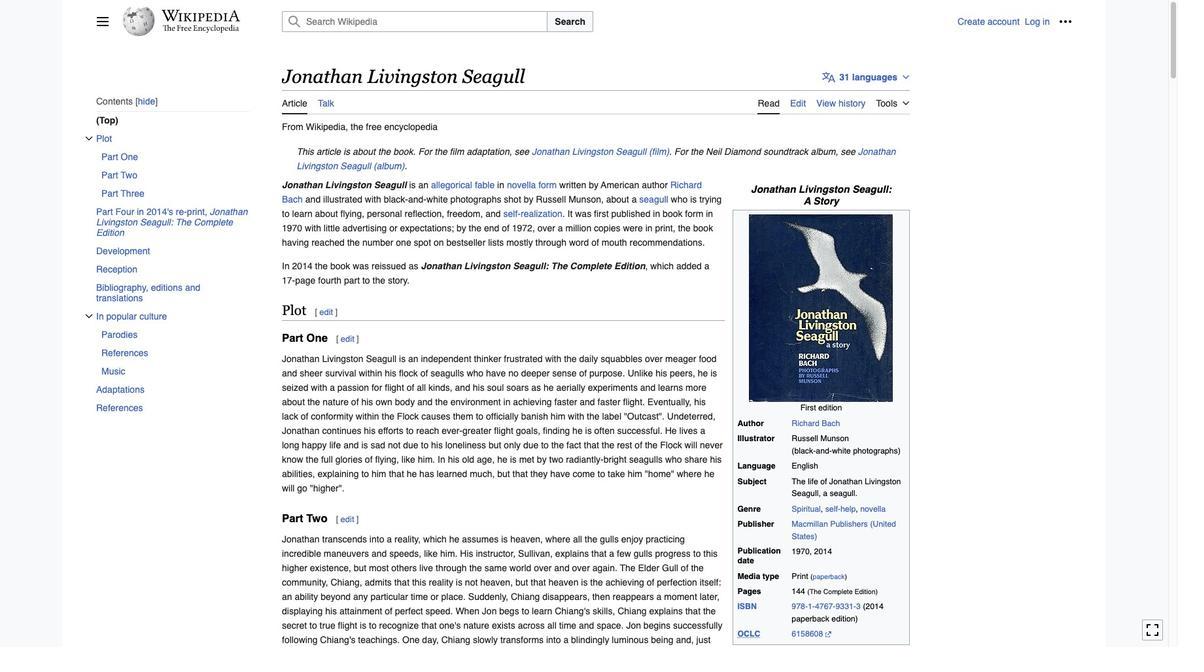 Task type: vqa. For each thing, say whether or not it's contained in the screenshot.
work,
no



Task type: locate. For each thing, give the bounding box(es) containing it.
the down reissued
[[373, 275, 385, 286]]

0 horizontal spatial this
[[412, 578, 426, 588]]

come
[[573, 469, 595, 480]]

1 horizontal spatial flock
[[660, 440, 682, 451]]

allegorical
[[431, 180, 472, 190]]

seagull link
[[639, 194, 669, 205]]

jon down suddenly,
[[482, 607, 497, 617]]

is up place.
[[456, 578, 463, 588]]

russell up realization
[[536, 194, 566, 205]]

1 vertical spatial form
[[685, 208, 704, 219]]

his up environment
[[473, 383, 485, 393]]

of right end
[[502, 223, 510, 233]]

1 vertical spatial which
[[423, 535, 447, 545]]

then
[[592, 592, 610, 603]]

a
[[804, 196, 811, 208]]

1 vertical spatial flock
[[660, 440, 682, 451]]

part two down the go
[[282, 513, 328, 526]]

white inside russell munson (black-and-white photographs)
[[832, 447, 851, 456]]

print, inside . it was first published in book form in 1970 with little advertising or expectations; by the end of 1972, over a million copies were in print, the book having reached the number one spot on bestseller lists mostly through word of mouth recommendations.
[[655, 223, 676, 233]]

paperback down 1-
[[792, 615, 830, 624]]

him down sad
[[372, 469, 386, 480]]

0 horizontal spatial into
[[370, 535, 384, 545]]

1 vertical spatial self-
[[826, 505, 841, 514]]

eventually,
[[648, 397, 692, 408]]

0 vertical spatial an
[[418, 180, 429, 190]]

complete up 9331-
[[824, 588, 853, 596]]

incredible
[[282, 549, 321, 560]]

0 horizontal spatial russell
[[536, 194, 566, 205]]

one
[[396, 237, 411, 248]]

language
[[738, 462, 776, 471]]

and- inside russell munson (black-and-white photographs)
[[816, 447, 832, 456]]

skills,
[[593, 607, 615, 617]]

help
[[841, 505, 856, 514]]

successfully
[[673, 621, 723, 632]]

flying,
[[341, 208, 365, 219], [375, 455, 399, 465]]

achieving up "banish"
[[513, 397, 552, 408]]

life inside jonathan livingston seagull is an independent thinker frustrated with the daily squabbles over meager food and sheer survival within his flock of seagulls who have no deeper sense of purpose. unlike his peers, he is seized with a passion for flight of all kinds, and his soul soars as he aerially experiments and learns more about the nature of his own body and the environment in achieving faster and faster flight. eventually, his lack of conformity within the flock causes them to officially banish him with the label "outcast". undeterred, jonathan continues his efforts to reach ever-greater flight goals, finding he is often successful. he lives a long happy life and is sad not due to his loneliness but only due to the fact that the rest of the flock will never know the full glories of flying, like him. in his old age, he is met by two radiantly-bright seagulls who share his abilities, explaining to him that he has learned much, but that they have come to take him "home" where he will go "higher".
[[329, 440, 341, 451]]

article
[[282, 98, 307, 108]]

1 vertical spatial jon
[[626, 621, 641, 632]]

richard up trying
[[671, 180, 702, 190]]

seagull for jonathan livingston seagull
[[462, 66, 525, 87]]

seagull: inside jonathan livingston seagull: a story
[[853, 184, 892, 196]]

nature inside jonathan livingston seagull is an independent thinker frustrated with the daily squabbles over meager food and sheer survival within his flock of seagulls who have no deeper sense of purpose. unlike his peers, he is seized with a passion for flight of all kinds, and his soul soars as he aerially experiments and learns more about the nature of his own body and the environment in achieving faster and faster flight. eventually, his lack of conformity within the flock causes them to officially banish him with the label "outcast". undeterred, jonathan continues his efforts to reach ever-greater flight goals, finding he is often successful. he lives a long happy life and is sad not due to his loneliness but only due to the fact that the rest of the flock will never know the full glories of flying, like him. in his old age, he is met by two radiantly-bright seagulls who share his abilities, explaining to him that he has learned much, but that they have come to take him "home" where he will go "higher".
[[323, 397, 349, 408]]

0 horizontal spatial see
[[515, 146, 529, 157]]

to left reach
[[406, 426, 414, 436]]

1 vertical spatial or
[[431, 592, 439, 603]]

] for plot
[[335, 307, 338, 317]]

, inside , which added a 17-page fourth part to the story.
[[645, 261, 648, 271]]

sense
[[552, 368, 577, 379]]

two inside 'jonathan livingston seagull' element
[[306, 513, 328, 526]]

jonathan livingston seagull element
[[282, 114, 910, 648]]

1 horizontal spatial as
[[532, 383, 541, 393]]

is inside note
[[343, 146, 350, 157]]

that down others
[[394, 578, 410, 588]]

begins
[[644, 621, 671, 632]]

1 horizontal spatial richard bach
[[792, 419, 840, 428]]

1 vertical spatial seagull:
[[140, 217, 173, 228]]

the life of jonathan livingston seagull, a seagull.
[[792, 477, 901, 499]]

1 horizontal spatial faster
[[598, 397, 621, 408]]

him. inside jonathan livingston seagull is an independent thinker frustrated with the daily squabbles over meager food and sheer survival within his flock of seagulls who have no deeper sense of purpose. unlike his peers, he is seized with a passion for flight of all kinds, and his soul soars as he aerially experiments and learns more about the nature of his own body and the environment in achieving faster and faster flight. eventually, his lack of conformity within the flock causes them to officially banish him with the label "outcast". undeterred, jonathan continues his efforts to reach ever-greater flight goals, finding he is often successful. he lives a long happy life and is sad not due to his loneliness but only due to the fact that the rest of the flock will never know the full glories of flying, like him. in his old age, he is met by two radiantly-bright seagulls who share his abilities, explaining to him that he has learned much, but that they have come to take him "home" where he will go "higher".
[[418, 455, 435, 465]]

munson,
[[569, 194, 604, 205]]

part one up sheer
[[282, 332, 328, 345]]

complete down "word"
[[570, 261, 612, 271]]

0 horizontal spatial ,
[[645, 261, 648, 271]]

him. inside jonathan transcends into a reality, which he assumes is heaven, where all the gulls enjoy practicing incredible maneuvers and speeds, like him. his instructor, sullivan, explains that a few gulls progress to this higher existence, but most others live through the same world over and over again. the elder gull of the community, chiang, admits that this reality is not heaven, but that heaven is the achieving of perfection itself: an ability beyond any particular time or place. suddenly, chiang disappears, then reappears a moment later, displaying his attainment of perfect speed. when jon begs to learn chiang's skills, chiang explains that the secret to true flight is to recognize that one's nature exists across all time and space. jon begins successfully following chiang's teachings. one day, chiang slowly transforms into a blindingly luminous being an
[[440, 549, 458, 560]]

2 vertical spatial one
[[402, 636, 420, 646]]

livingston inside jonathan livingston seagull (album)
[[297, 161, 338, 171]]

1 horizontal spatial part two
[[282, 513, 328, 526]]

with up the "sense"
[[545, 354, 562, 364]]

part two up the part three
[[101, 170, 137, 181]]

the down million
[[551, 261, 568, 271]]

as
[[409, 261, 418, 271], [532, 383, 541, 393]]

through left "word"
[[536, 237, 567, 248]]

fullscreen image
[[1146, 625, 1159, 638]]

mostly
[[507, 237, 533, 248]]

part down the go
[[282, 513, 303, 526]]

about down american
[[606, 194, 629, 205]]

0 horizontal spatial achieving
[[513, 397, 552, 408]]

references for topmost the references link
[[101, 348, 148, 359]]

seized
[[282, 383, 308, 393]]

in for in popular culture
[[96, 312, 104, 322]]

1 horizontal spatial which
[[651, 261, 674, 271]]

and up seized
[[282, 368, 297, 379]]

jonathan transcends into a reality, which he assumes is heaven, where all the gulls enjoy practicing incredible maneuvers and speeds, like him. his instructor, sullivan, explains that a few gulls progress to this higher existence, but most others live through the same world over and over again. the elder gull of the community, chiang, admits that this reality is not heaven, but that heaven is the achieving of perfection itself: an ability beyond any particular time or place. suddenly, chiang disappears, then reappears a moment later, displaying his attainment of perfect speed. when jon begs to learn chiang's skills, chiang explains that the secret to true flight is to recognize that one's nature exists across all time and space. jon begins successfully following chiang's teachings. one day, chiang slowly transforms into a blindingly luminous being an
[[282, 535, 741, 648]]

illustrated
[[323, 194, 362, 205]]

the inside , which added a 17-page fourth part to the story.
[[373, 275, 385, 286]]

1 vertical spatial paperback
[[792, 615, 830, 624]]

2 horizontal spatial one
[[402, 636, 420, 646]]

2 vertical spatial [
[[336, 515, 338, 525]]

him. left his
[[440, 549, 458, 560]]

undeterred,
[[667, 412, 716, 422]]

0 vertical spatial references link
[[101, 344, 249, 363]]

seagull: for story
[[853, 184, 892, 196]]

two down "higher".
[[306, 513, 328, 526]]

livingston inside jonathan livingston seagull is an independent thinker frustrated with the daily squabbles over meager food and sheer survival within his flock of seagulls who have no deeper sense of purpose. unlike his peers, he is seized with a passion for flight of all kinds, and his soul soars as he aerially experiments and learns more about the nature of his own body and the environment in achieving faster and faster flight. eventually, his lack of conformity within the flock causes them to officially banish him with the label "outcast". undeterred, jonathan continues his efforts to reach ever-greater flight goals, finding he is often successful. he lives a long happy life and is sad not due to his loneliness but only due to the fact that the rest of the flock will never know the full glories of flying, like him. in his old age, he is met by two radiantly-bright seagulls who share his abilities, explaining to him that he has learned much, but that they have come to take him "home" where he will go "higher".
[[322, 354, 364, 364]]

flying, inside who is trying to learn about flying, personal reflection, freedom, and
[[341, 208, 365, 219]]

complete right the re- at left top
[[194, 217, 233, 228]]

0 vertical spatial within
[[359, 368, 382, 379]]

0 vertical spatial book
[[663, 208, 683, 219]]

for right book.
[[418, 146, 432, 157]]

share
[[685, 455, 708, 465]]

or inside . it was first published in book form in 1970 with little advertising or expectations; by the end of 1972, over a million copies were in print, the book having reached the number one spot on bestseller lists mostly through word of mouth recommendations.
[[389, 223, 398, 233]]

1 horizontal spatial due
[[523, 440, 539, 451]]

part two inside 'jonathan livingston seagull' element
[[282, 513, 328, 526]]

one up sheer
[[306, 332, 328, 345]]

0 vertical spatial richard
[[671, 180, 702, 190]]

to up across
[[522, 607, 530, 617]]

[ edit ] for plot
[[315, 307, 338, 317]]

paperback inside the (2014 paperback edition)
[[792, 615, 830, 624]]

edit for part one
[[341, 334, 355, 344]]

. for . it was first published in book form in 1970 with little advertising or expectations; by the end of 1972, over a million copies were in print, the book having reached the number one spot on bestseller lists mostly through word of mouth recommendations.
[[563, 208, 565, 219]]

edition up development
[[96, 228, 124, 238]]

an
[[418, 180, 429, 190], [408, 354, 419, 364], [282, 592, 292, 603]]

nature
[[323, 397, 349, 408], [464, 621, 489, 632]]

of up seagull,
[[821, 477, 827, 487]]

[ for part one
[[336, 334, 339, 344]]

1 vertical spatial where
[[546, 535, 571, 545]]

an inside jonathan livingston seagull is an independent thinker frustrated with the daily squabbles over meager food and sheer survival within his flock of seagulls who have no deeper sense of purpose. unlike his peers, he is seized with a passion for flight of all kinds, and his soul soars as he aerially experiments and learns more about the nature of his own body and the environment in achieving faster and faster flight. eventually, his lack of conformity within the flock causes them to officially banish him with the label "outcast". undeterred, jonathan continues his efforts to reach ever-greater flight goals, finding he is often successful. he lives a long happy life and is sad not due to his loneliness but only due to the fact that the rest of the flock will never know the full glories of flying, like him. in his old age, he is met by two radiantly-bright seagulls who share his abilities, explaining to him that he has learned much, but that they have come to take him "home" where he will go "higher".
[[408, 354, 419, 364]]

2 vertical spatial in
[[438, 455, 445, 465]]

conformity
[[311, 412, 353, 422]]

2 vertical spatial flight
[[338, 621, 357, 632]]

0 horizontal spatial chiang
[[441, 636, 470, 646]]

2 horizontal spatial all
[[573, 535, 582, 545]]

and up the glories
[[344, 440, 359, 451]]

1 vertical spatial as
[[532, 383, 541, 393]]

by down freedom,
[[457, 223, 466, 233]]

1 vertical spatial nature
[[464, 621, 489, 632]]

0 vertical spatial paperback
[[813, 573, 845, 581]]

[ edit ] for part one
[[336, 334, 359, 344]]

on
[[434, 237, 444, 248]]

] for part one
[[357, 334, 359, 344]]

flight right for
[[385, 383, 404, 393]]

in inside jonathan livingston seagull is an independent thinker frustrated with the daily squabbles over meager food and sheer survival within his flock of seagulls who have no deeper sense of purpose. unlike his peers, he is seized with a passion for flight of all kinds, and his soul soars as he aerially experiments and learns more about the nature of his own body and the environment in achieving faster and faster flight. eventually, his lack of conformity within the flock causes them to officially banish him with the label "outcast". undeterred, jonathan continues his efforts to reach ever-greater flight goals, finding he is often successful. he lives a long happy life and is sad not due to his loneliness but only due to the fact that the rest of the flock will never know the full glories of flying, like him. in his old age, he is met by two radiantly-bright seagulls who share his abilities, explaining to him that he has learned much, but that they have come to take him "home" where he will go "higher".
[[504, 397, 511, 408]]

is left trying
[[690, 194, 697, 205]]

nature down when
[[464, 621, 489, 632]]

part left the four
[[96, 207, 113, 217]]

was up part
[[353, 261, 369, 271]]

1 horizontal spatial learn
[[532, 607, 552, 617]]

1 vertical spatial russell
[[792, 435, 818, 444]]

0 vertical spatial learn
[[292, 208, 313, 219]]

self- down seagull.
[[826, 505, 841, 514]]

0 horizontal spatial chiang's
[[320, 636, 356, 646]]

his left own
[[361, 397, 373, 408]]

seagull for jonathan livingston seagull is an allegorical fable in novella form written by american author
[[374, 180, 407, 190]]

where down share
[[677, 469, 702, 480]]

[ for part two
[[336, 515, 338, 525]]

learned
[[437, 469, 467, 480]]

book down trying
[[693, 223, 713, 233]]

1 vertical spatial edit
[[341, 334, 355, 344]]

1 vertical spatial plot
[[282, 303, 306, 318]]

most
[[369, 564, 389, 574]]

transcends
[[322, 535, 367, 545]]

learn up 1970
[[292, 208, 313, 219]]

3
[[856, 603, 861, 612]]

the free encyclopedia image
[[163, 25, 239, 33]]

through inside . it was first published in book form in 1970 with little advertising or expectations; by the end of 1972, over a million copies were in print, the book having reached the number one spot on bestseller lists mostly through word of mouth recommendations.
[[536, 237, 567, 248]]

0 vertical spatial form
[[539, 180, 557, 190]]

to left take
[[598, 469, 605, 480]]

seagull for jonathan livingston seagull (album)
[[340, 161, 371, 171]]

as up the story.
[[409, 261, 418, 271]]

to right progress
[[693, 549, 701, 560]]

1 horizontal spatial book
[[663, 208, 683, 219]]

publication date
[[738, 547, 781, 566]]

illustrator
[[738, 435, 775, 444]]

plot down '17-'
[[282, 303, 306, 318]]

x small image
[[85, 313, 93, 321]]

bach for the bottommost richard bach link
[[822, 419, 840, 428]]

he inside jonathan transcends into a reality, which he assumes is heaven, where all the gulls enjoy practicing incredible maneuvers and speeds, like him. his instructor, sullivan, explains that a few gulls progress to this higher existence, but most others live through the same world over and over again. the elder gull of the community, chiang, admits that this reality is not heaven, but that heaven is the achieving of perfection itself: an ability beyond any particular time or place. suddenly, chiang disappears, then reappears a moment later, displaying his attainment of perfect speed. when jon begs to learn chiang's skills, chiang explains that the secret to true flight is to recognize that one's nature exists across all time and space. jon begins successfully following chiang's teachings. one day, chiang slowly transforms into a blindingly luminous being an
[[449, 535, 460, 545]]

livingston for jonathan livingston seagull is an allegorical fable in novella form written by american author
[[325, 180, 372, 190]]

he down share
[[705, 469, 715, 480]]

1 horizontal spatial was
[[575, 208, 592, 219]]

2 vertical spatial edit
[[341, 515, 354, 525]]

0 horizontal spatial will
[[282, 484, 295, 494]]

in for in 2014 the book was reissued as jonathan livingston seagull: the complete edition
[[282, 261, 290, 271]]

seagull inside jonathan livingston seagull is an independent thinker frustrated with the daily squabbles over meager food and sheer survival within his flock of seagulls who have no deeper sense of purpose. unlike his peers, he is seized with a passion for flight of all kinds, and his soul soars as he aerially experiments and learns more about the nature of his own body and the environment in achieving faster and faster flight. eventually, his lack of conformity within the flock causes them to officially banish him with the label "outcast". undeterred, jonathan continues his efforts to reach ever-greater flight goals, finding he is often successful. he lives a long happy life and is sad not due to his loneliness but only due to the fact that the rest of the flock will never know the full glories of flying, like him. in his old age, he is met by two radiantly-bright seagulls who share his abilities, explaining to him that he has learned much, but that they have come to take him "home" where he will go "higher".
[[366, 354, 397, 364]]

through inside jonathan transcends into a reality, which he assumes is heaven, where all the gulls enjoy practicing incredible maneuvers and speeds, like him. his instructor, sullivan, explains that a few gulls progress to this higher existence, but most others live through the same world over and over again. the elder gull of the community, chiang, admits that this reality is not heaven, but that heaven is the achieving of perfection itself: an ability beyond any particular time or place. suddenly, chiang disappears, then reappears a moment later, displaying his attainment of perfect speed. when jon begs to learn chiang's skills, chiang explains that the secret to true flight is to recognize that one's nature exists across all time and space. jon begins successfully following chiang's teachings. one day, chiang slowly transforms into a blindingly luminous being an
[[436, 564, 467, 574]]

livingston for jonathan livingston seagull
[[367, 66, 458, 87]]

beyond
[[321, 592, 351, 603]]

flying, down illustrated
[[341, 208, 365, 219]]

environment
[[451, 397, 501, 408]]

was inside . it was first published in book form in 1970 with little advertising or expectations; by the end of 1972, over a million copies were in print, the book having reached the number one spot on bestseller lists mostly through word of mouth recommendations.
[[575, 208, 592, 219]]

0 horizontal spatial time
[[411, 592, 428, 603]]

the inside the life of jonathan livingston seagull, a seagull.
[[792, 477, 806, 487]]

take
[[608, 469, 625, 480]]

achieving inside jonathan livingston seagull is an independent thinker frustrated with the daily squabbles over meager food and sheer survival within his flock of seagulls who have no deeper sense of purpose. unlike his peers, he is seized with a passion for flight of all kinds, and his soul soars as he aerially experiments and learns more about the nature of his own body and the environment in achieving faster and faster flight. eventually, his lack of conformity within the flock causes them to officially banish him with the label "outcast". undeterred, jonathan continues his efforts to reach ever-greater flight goals, finding he is often successful. he lives a long happy life and is sad not due to his loneliness but only due to the fact that the rest of the flock will never know the full glories of flying, like him. in his old age, he is met by two radiantly-bright seagulls who share his abilities, explaining to him that he has learned much, but that they have come to take him "home" where he will go "higher".
[[513, 397, 552, 408]]

0 vertical spatial life
[[329, 440, 341, 451]]

in inside jonathan livingston seagull is an independent thinker frustrated with the daily squabbles over meager food and sheer survival within his flock of seagulls who have no deeper sense of purpose. unlike his peers, he is seized with a passion for flight of all kinds, and his soul soars as he aerially experiments and learns more about the nature of his own body and the environment in achieving faster and faster flight. eventually, his lack of conformity within the flock causes them to officially banish him with the label "outcast". undeterred, jonathan continues his efforts to reach ever-greater flight goals, finding he is often successful. he lives a long happy life and is sad not due to his loneliness but only due to the fact that the rest of the flock will never know the full glories of flying, like him. in his old age, he is met by two radiantly-bright seagulls who share his abilities, explaining to him that he has learned much, but that they have come to take him "home" where he will go "higher".
[[438, 455, 445, 465]]

bach for the topmost richard bach link
[[282, 194, 303, 205]]

1 vertical spatial two
[[306, 513, 328, 526]]

the inside jonathan transcends into a reality, which he assumes is heaven, where all the gulls enjoy practicing incredible maneuvers and speeds, like him. his instructor, sullivan, explains that a few gulls progress to this higher existence, but most others live through the same world over and over again. the elder gull of the community, chiang, admits that this reality is not heaven, but that heaven is the achieving of perfection itself: an ability beyond any particular time or place. suddenly, chiang disappears, then reappears a moment later, displaying his attainment of perfect speed. when jon begs to learn chiang's skills, chiang explains that the secret to true flight is to recognize that one's nature exists across all time and space. jon begins successfully following chiang's teachings. one day, chiang slowly transforms into a blindingly luminous being an
[[620, 564, 636, 574]]

fourth
[[318, 275, 342, 286]]

1 vertical spatial have
[[550, 469, 570, 480]]

livingston
[[367, 66, 458, 87], [572, 146, 613, 157], [297, 161, 338, 171], [325, 180, 372, 190], [799, 184, 850, 196], [96, 217, 137, 228], [464, 261, 511, 271], [322, 354, 364, 364], [865, 477, 901, 487]]

1 vertical spatial richard bach link
[[792, 419, 840, 428]]

and inside bibliography, editions and translations
[[185, 283, 200, 293]]

0 horizontal spatial gulls
[[600, 535, 619, 545]]

edition inside jonathan livingston seagull: the complete edition
[[96, 228, 124, 238]]

note
[[282, 144, 910, 173]]

1 horizontal spatial one
[[306, 332, 328, 345]]

1-
[[808, 603, 815, 612]]

0 vertical spatial part one
[[101, 152, 138, 163]]

jonathan down tools
[[858, 146, 896, 157]]

officially
[[486, 412, 519, 422]]

0 vertical spatial was
[[575, 208, 592, 219]]

achieving for the
[[606, 578, 644, 588]]

0 horizontal spatial richard bach link
[[282, 180, 702, 205]]

speed.
[[426, 607, 453, 617]]

1 horizontal spatial bach
[[822, 419, 840, 428]]

[ edit ] up the transcends
[[336, 515, 359, 525]]

0 horizontal spatial flight
[[338, 621, 357, 632]]

ever-
[[442, 426, 463, 436]]

trying
[[700, 194, 722, 205]]

later,
[[700, 592, 720, 603]]

place.
[[441, 592, 466, 603]]

achieving inside jonathan transcends into a reality, which he assumes is heaven, where all the gulls enjoy practicing incredible maneuvers and speeds, like him. his instructor, sullivan, explains that a few gulls progress to this higher existence, but most others live through the same world over and over again. the elder gull of the community, chiang, admits that this reality is not heaven, but that heaven is the achieving of perfection itself: an ability beyond any particular time or place. suddenly, chiang disappears, then reappears a moment later, displaying his attainment of perfect speed. when jon begs to learn chiang's skills, chiang explains that the secret to true flight is to recognize that one's nature exists across all time and space. jon begins successfully following chiang's teachings. one day, chiang slowly transforms into a blindingly luminous being an
[[606, 578, 644, 588]]

2 vertical spatial edit link
[[341, 515, 354, 525]]

edition
[[819, 404, 842, 413]]

nature inside jonathan transcends into a reality, which he assumes is heaven, where all the gulls enjoy practicing incredible maneuvers and speeds, like him. his instructor, sullivan, explains that a few gulls progress to this higher existence, but most others live through the same world over and over again. the elder gull of the community, chiang, admits that this reality is not heaven, but that heaven is the achieving of perfection itself: an ability beyond any particular time or place. suddenly, chiang disappears, then reappears a moment later, displaying his attainment of perfect speed. when jon begs to learn chiang's skills, chiang explains that the secret to true flight is to recognize that one's nature exists across all time and space. jon begins successfully following chiang's teachings. one day, chiang slowly transforms into a blindingly luminous being an
[[464, 621, 489, 632]]

1 vertical spatial was
[[353, 261, 369, 271]]

itself:
[[700, 578, 721, 588]]

luminous
[[612, 636, 649, 646]]

flight down attainment
[[338, 621, 357, 632]]

0 vertical spatial edit
[[319, 307, 333, 317]]

0 horizontal spatial him.
[[418, 455, 435, 465]]

edit link
[[790, 90, 806, 113]]

2 due from the left
[[523, 440, 539, 451]]

livingston for jonathan livingston seagull (album)
[[297, 161, 338, 171]]

17-
[[282, 275, 295, 286]]

978-1-4767-9331-3 link
[[792, 603, 861, 612]]

adaptations
[[96, 385, 145, 395]]

the inside jonathan livingston seagull: the complete edition
[[176, 217, 191, 228]]

0 horizontal spatial one
[[121, 152, 138, 163]]

speeds,
[[389, 549, 422, 560]]

and up heaven
[[554, 564, 570, 574]]

which inside , which added a 17-page fourth part to the story.
[[651, 261, 674, 271]]

not up suddenly,
[[465, 578, 478, 588]]

1 vertical spatial like
[[424, 549, 438, 560]]

photographs)
[[853, 447, 901, 456]]

. down book.
[[405, 161, 407, 171]]

1 horizontal spatial complete
[[570, 261, 612, 271]]

to inside who is trying to learn about flying, personal reflection, freedom, and
[[282, 208, 290, 219]]

0 vertical spatial this
[[704, 549, 718, 560]]

livingston inside jonathan livingston seagull: a story
[[799, 184, 850, 196]]

fable
[[475, 180, 495, 190]]

states)
[[792, 532, 817, 542]]

2 vertical spatial complete
[[824, 588, 853, 596]]

achieving up reappears
[[606, 578, 644, 588]]

0 vertical spatial jon
[[482, 607, 497, 617]]

references
[[101, 348, 148, 359], [96, 403, 143, 414]]

loneliness
[[445, 440, 486, 451]]

squabbles
[[601, 354, 643, 364]]

2014's
[[147, 207, 173, 217]]

added
[[677, 261, 702, 271]]

where inside jonathan transcends into a reality, which he assumes is heaven, where all the gulls enjoy practicing incredible maneuvers and speeds, like him. his instructor, sullivan, explains that a few gulls progress to this higher existence, but most others live through the same world over and over again. the elder gull of the community, chiang, admits that this reality is not heaven, but that heaven is the achieving of perfection itself: an ability beyond any particular time or place. suddenly, chiang disappears, then reappears a moment later, displaying his attainment of perfect speed. when jon begs to learn chiang's skills, chiang explains that the secret to true flight is to recognize that one's nature exists across all time and space. jon begins successfully following chiang's teachings. one day, chiang slowly transforms into a blindingly luminous being an
[[546, 535, 571, 545]]

an inside jonathan transcends into a reality, which he assumes is heaven, where all the gulls enjoy practicing incredible maneuvers and speeds, like him. his instructor, sullivan, explains that a few gulls progress to this higher existence, but most others live through the same world over and over again. the elder gull of the community, chiang, admits that this reality is not heaven, but that heaven is the achieving of perfection itself: an ability beyond any particular time or place. suddenly, chiang disappears, then reappears a moment later, displaying his attainment of perfect speed. when jon begs to learn chiang's skills, chiang explains that the secret to true flight is to recognize that one's nature exists across all time and space. jon begins successfully following chiang's teachings. one day, chiang slowly transforms into a blindingly luminous being an
[[282, 592, 292, 603]]

lack
[[282, 412, 298, 422]]

1 horizontal spatial life
[[808, 477, 818, 487]]

into up most
[[370, 535, 384, 545]]

parodies link
[[101, 326, 249, 344]]

livingston up encyclopedia
[[367, 66, 458, 87]]

, left self-help "link"
[[821, 505, 823, 514]]

about inside note
[[353, 146, 376, 157]]

gulls up few
[[600, 535, 619, 545]]

note containing this article is about the book. for the film adaptation, see
[[282, 144, 910, 173]]

0 horizontal spatial like
[[402, 455, 415, 465]]

date
[[738, 557, 754, 566]]

. inside . it was first published in book form in 1970 with little advertising or expectations; by the end of 1972, over a million copies were in print, the book having reached the number one spot on bestseller lists mostly through word of mouth recommendations.
[[563, 208, 565, 219]]

livingston down the article in the left of the page
[[297, 161, 338, 171]]

paperback inside print ( paperback )
[[813, 573, 845, 581]]

within down own
[[356, 412, 379, 422]]

daily
[[579, 354, 598, 364]]

written
[[559, 180, 586, 190]]

0 vertical spatial flock
[[397, 412, 419, 422]]

6158608 link
[[792, 630, 831, 640]]

0 vertical spatial two
[[121, 170, 137, 181]]

flight
[[385, 383, 404, 393], [494, 426, 514, 436], [338, 621, 357, 632]]

1 vertical spatial within
[[356, 412, 379, 422]]

(the
[[808, 588, 822, 596]]

all left the kinds,
[[417, 383, 426, 393]]

1 horizontal spatial richard
[[792, 419, 820, 428]]

2 for from the left
[[674, 146, 688, 157]]

jonathan inside jonathan livingston seagull (album)
[[858, 146, 896, 157]]

from wikipedia, the free encyclopedia
[[282, 121, 438, 132]]

bach down edition
[[822, 419, 840, 428]]

jonathan inside jonathan livingston seagull: a story
[[751, 184, 796, 196]]

livingston for jonathan livingston seagull: the complete edition
[[96, 217, 137, 228]]

an up flock
[[408, 354, 419, 364]]

2 faster from the left
[[598, 397, 621, 408]]

1 horizontal spatial white
[[832, 447, 851, 456]]

causes
[[422, 412, 451, 422]]

paperback link
[[813, 573, 845, 581]]

abilities,
[[282, 469, 315, 480]]

from
[[282, 121, 303, 132]]

time
[[411, 592, 428, 603], [559, 621, 577, 632]]

0 horizontal spatial life
[[329, 440, 341, 451]]

he
[[665, 426, 677, 436]]

0 vertical spatial richard bach
[[282, 180, 702, 205]]

russell up (black-
[[792, 435, 818, 444]]

1 vertical spatial this
[[412, 578, 426, 588]]

seagull inside jonathan livingston seagull (album)
[[340, 161, 371, 171]]

jonathan inside jonathan transcends into a reality, which he assumes is heaven, where all the gulls enjoy practicing incredible maneuvers and speeds, like him. his instructor, sullivan, explains that a few gulls progress to this higher existence, but most others live through the same world over and over again. the elder gull of the community, chiang, admits that this reality is not heaven, but that heaven is the achieving of perfection itself: an ability beyond any particular time or place. suddenly, chiang disappears, then reappears a moment later, displaying his attainment of perfect speed. when jon begs to learn chiang's skills, chiang explains that the secret to true flight is to recognize that one's nature exists across all time and space. jon begins successfully following chiang's teachings. one day, chiang slowly transforms into a blindingly luminous being an
[[282, 535, 320, 545]]

1 vertical spatial one
[[306, 332, 328, 345]]

the left end
[[469, 223, 482, 233]]

part three
[[101, 189, 145, 199]]

for
[[418, 146, 432, 157], [674, 146, 688, 157]]

print
[[792, 572, 809, 581]]

reception link
[[96, 261, 249, 279]]

or up speed.
[[431, 592, 439, 603]]

] up the transcends
[[356, 515, 359, 525]]

in right x small icon
[[96, 312, 104, 322]]

livingston inside jonathan livingston seagull: the complete edition
[[96, 217, 137, 228]]

edit up the transcends
[[341, 515, 354, 525]]

livingston inside the life of jonathan livingston seagull, a seagull.
[[865, 477, 901, 487]]

[ up survival
[[336, 334, 339, 344]]

who inside who is trying to learn about flying, personal reflection, freedom, and
[[671, 194, 688, 205]]

1 vertical spatial complete
[[570, 261, 612, 271]]

6158608
[[792, 630, 823, 640]]

1 vertical spatial chiang
[[618, 607, 647, 617]]

or inside jonathan transcends into a reality, which he assumes is heaven, where all the gulls enjoy practicing incredible maneuvers and speeds, like him. his instructor, sullivan, explains that a few gulls progress to this higher existence, but most others live through the same world over and over again. the elder gull of the community, chiang, admits that this reality is not heaven, but that heaven is the achieving of perfection itself: an ability beyond any particular time or place. suddenly, chiang disappears, then reappears a moment later, displaying his attainment of perfect speed. when jon begs to learn chiang's skills, chiang explains that the secret to true flight is to recognize that one's nature exists across all time and space. jon begins successfully following chiang's teachings. one day, chiang slowly transforms into a blindingly luminous being an
[[431, 592, 439, 603]]

seagulls down independent
[[431, 368, 464, 379]]

seagull: inside jonathan livingston seagull: the complete edition
[[140, 217, 173, 228]]

which
[[651, 261, 674, 271], [423, 535, 447, 545]]

1 vertical spatial 2014
[[814, 548, 832, 557]]

view history
[[817, 98, 866, 108]]

a inside . it was first published in book form in 1970 with little advertising or expectations; by the end of 1972, over a million copies were in print, the book having reached the number one spot on bestseller lists mostly through word of mouth recommendations.
[[558, 223, 563, 233]]

the up seagull,
[[792, 477, 806, 487]]

moment
[[664, 592, 697, 603]]

realization
[[521, 208, 563, 219]]

1 due from the left
[[403, 440, 419, 451]]

community,
[[282, 578, 328, 588]]

about inside who is trying to learn about flying, personal reflection, freedom, and
[[315, 208, 338, 219]]

and up the causes
[[417, 397, 433, 408]]

2014 right 1970, at the right bottom of the page
[[814, 548, 832, 557]]

flight inside jonathan transcends into a reality, which he assumes is heaven, where all the gulls enjoy practicing incredible maneuvers and speeds, like him. his instructor, sullivan, explains that a few gulls progress to this higher existence, but most others live through the same world over and over again. the elder gull of the community, chiang, admits that this reality is not heaven, but that heaven is the achieving of perfection itself: an ability beyond any particular time or place. suddenly, chiang disappears, then reappears a moment later, displaying his attainment of perfect speed. when jon begs to learn chiang's skills, chiang explains that the secret to true flight is to recognize that one's nature exists across all time and space. jon begins successfully following chiang's teachings. one day, chiang slowly transforms into a blindingly luminous being an
[[338, 621, 357, 632]]

log in and more options image
[[1059, 15, 1072, 28]]

flock
[[399, 368, 418, 379]]

to inside , which added a 17-page fourth part to the story.
[[362, 275, 370, 286]]

1 vertical spatial not
[[465, 578, 478, 588]]

] up 'passion'
[[357, 334, 359, 344]]

0 horizontal spatial flying,
[[341, 208, 365, 219]]

0 vertical spatial references
[[101, 348, 148, 359]]

through up reality
[[436, 564, 467, 574]]

munson
[[821, 435, 849, 444]]

1 horizontal spatial richard bach link
[[792, 419, 840, 428]]

1 horizontal spatial seagull:
[[513, 261, 549, 271]]

by inside jonathan livingston seagull is an independent thinker frustrated with the daily squabbles over meager food and sheer survival within his flock of seagulls who have no deeper sense of purpose. unlike his peers, he is seized with a passion for flight of all kinds, and his soul soars as he aerially experiments and learns more about the nature of his own body and the environment in achieving faster and faster flight. eventually, his lack of conformity within the flock causes them to officially banish him with the label "outcast". undeterred, jonathan continues his efforts to reach ever-greater flight goals, finding he is often successful. he lives a long happy life and is sad not due to his loneliness but only due to the fact that the rest of the flock will never know the full glories of flying, like him. in his old age, he is met by two radiantly-bright seagulls who share his abilities, explaining to him that he has learned much, but that they have come to take him "home" where he will go "higher".
[[537, 455, 547, 465]]

0 horizontal spatial jon
[[482, 607, 497, 617]]

print, down part three link in the left of the page
[[187, 207, 207, 217]]

bibliography, editions and translations
[[96, 283, 200, 304]]

and inside who is trying to learn about flying, personal reflection, freedom, and
[[486, 208, 501, 219]]

0 vertical spatial plot
[[96, 134, 112, 144]]

and- up reflection, on the left of page
[[408, 194, 427, 205]]

flight down officially
[[494, 426, 514, 436]]



Task type: describe. For each thing, give the bounding box(es) containing it.
in right were
[[646, 223, 653, 233]]

2 vertical spatial chiang
[[441, 636, 470, 646]]

he down deeper
[[544, 383, 554, 393]]

2 horizontal spatial ,
[[856, 505, 858, 514]]

the down often at right
[[602, 440, 615, 451]]

jonathan up talk link
[[282, 66, 363, 87]]

the down later,
[[703, 607, 716, 617]]

but left most
[[354, 564, 367, 574]]

2014 for in
[[292, 261, 313, 271]]

age,
[[477, 455, 495, 465]]

all inside jonathan livingston seagull is an independent thinker frustrated with the daily squabbles over meager food and sheer survival within his flock of seagulls who have no deeper sense of purpose. unlike his peers, he is seized with a passion for flight of all kinds, and his soul soars as he aerially experiments and learns more about the nature of his own body and the environment in achieving faster and faster flight. eventually, his lack of conformity within the flock causes them to officially banish him with the label "outcast". undeterred, jonathan continues his efforts to reach ever-greater flight goals, finding he is often successful. he lives a long happy life and is sad not due to his loneliness but only due to the fact that the rest of the flock will never know the full glories of flying, like him. in his old age, he is met by two radiantly-bright seagulls who share his abilities, explaining to him that he has learned much, but that they have come to take him "home" where he will go "higher".
[[417, 383, 426, 393]]

wikipedia image
[[162, 10, 240, 22]]

assumes
[[462, 535, 499, 545]]

note inside jonathan livingston seagull main content
[[282, 144, 910, 173]]

Search search field
[[266, 11, 958, 32]]

this
[[297, 146, 314, 157]]

reappears
[[613, 592, 654, 603]]

of inside the life of jonathan livingston seagull, a seagull.
[[821, 477, 827, 487]]

2 vertical spatial who
[[665, 455, 682, 465]]

1 horizontal spatial him
[[551, 412, 566, 422]]

part one inside 'jonathan livingston seagull' element
[[282, 332, 328, 345]]

to down finding
[[541, 440, 549, 451]]

1 for from the left
[[418, 146, 432, 157]]

one inside part one link
[[121, 152, 138, 163]]

1 vertical spatial into
[[546, 636, 561, 646]]

(black-
[[792, 447, 816, 456]]

number
[[362, 237, 394, 248]]

for
[[372, 383, 382, 393]]

recommendations.
[[630, 237, 705, 248]]

of down 'passion'
[[351, 397, 359, 408]]

article
[[317, 146, 341, 157]]

31
[[840, 72, 850, 82]]

his inside jonathan transcends into a reality, which he assumes is heaven, where all the gulls enjoy practicing incredible maneuvers and speeds, like him. his instructor, sullivan, explains that a few gulls progress to this higher existence, but most others live through the same world over and over again. the elder gull of the community, chiang, admits that this reality is not heaven, but that heaven is the achieving of perfection itself: an ability beyond any particular time or place. suddenly, chiang disappears, then reappears a moment later, displaying his attainment of perfect speed. when jon begs to learn chiang's skills, chiang explains that the secret to true flight is to recognize that one's nature exists across all time and space. jon begins successfully following chiang's teachings. one day, chiang slowly transforms into a blindingly luminous being an
[[325, 607, 337, 617]]

0 vertical spatial richard bach link
[[282, 180, 702, 205]]

little
[[324, 223, 340, 233]]

is up reflection, on the left of page
[[409, 180, 416, 190]]

2014 for 1970,
[[814, 548, 832, 557]]

of down flock
[[407, 383, 414, 393]]

to down the glories
[[361, 469, 369, 480]]

expectations;
[[400, 223, 454, 233]]

part up sheer
[[282, 332, 303, 345]]

survival
[[325, 368, 356, 379]]

like inside jonathan transcends into a reality, which he assumes is heaven, where all the gulls enjoy practicing incredible maneuvers and speeds, like him. his instructor, sullivan, explains that a few gulls progress to this higher existence, but most others live through the same world over and over again. the elder gull of the community, chiang, admits that this reality is not heaven, but that heaven is the achieving of perfection itself: an ability beyond any particular time or place. suddenly, chiang disappears, then reappears a moment later, displaying his attainment of perfect speed. when jon begs to learn chiang's skills, chiang explains that the secret to true flight is to recognize that one's nature exists across all time and space. jon begins successfully following chiang's teachings. one day, chiang slowly transforms into a blindingly luminous being an
[[424, 549, 438, 560]]

jonathan up sheer
[[282, 354, 320, 364]]

self-realization
[[504, 208, 563, 219]]

in down seagull
[[653, 208, 660, 219]]

part down (top)
[[101, 152, 118, 163]]

by inside . it was first published in book form in 1970 with little advertising or expectations; by the end of 1972, over a million copies were in print, the book having reached the number one spot on bestseller lists mostly through word of mouth recommendations.
[[457, 223, 466, 233]]

contents
[[96, 96, 133, 107]]

jonathan inside the life of jonathan livingston seagull, a seagull.
[[830, 477, 863, 487]]

1 vertical spatial who
[[467, 368, 484, 379]]

higher
[[282, 564, 307, 574]]

that left has on the left
[[389, 469, 404, 480]]

the down happy
[[306, 455, 319, 465]]

plot inside 'jonathan livingston seagull' element
[[282, 303, 306, 318]]

Search Wikipedia search field
[[282, 11, 548, 32]]

1 faster from the left
[[554, 397, 577, 408]]

first edition
[[801, 404, 842, 413]]

and illustrated with black-and-white photographs shot by russell munson, about a seagull
[[303, 194, 669, 205]]

a down survival
[[330, 383, 335, 393]]

. for .
[[405, 161, 407, 171]]

in down trying
[[706, 208, 713, 219]]

1 horizontal spatial this
[[704, 549, 718, 560]]

his down reach
[[431, 440, 443, 451]]

1 see from the left
[[515, 146, 529, 157]]

as inside jonathan livingston seagull is an independent thinker frustrated with the daily squabbles over meager food and sheer survival within his flock of seagulls who have no deeper sense of purpose. unlike his peers, he is seized with a passion for flight of all kinds, and his soul soars as he aerially experiments and learns more about the nature of his own body and the environment in achieving faster and faster flight. eventually, his lack of conformity within the flock causes them to officially banish him with the label "outcast". undeterred, jonathan continues his efforts to reach ever-greater flight goals, finding he is often successful. he lives a long happy life and is sad not due to his loneliness but only due to the fact that the rest of the flock will never know the full glories of flying, like him. in his old age, he is met by two radiantly-bright seagulls who share his abilities, explaining to him that he has learned much, but that they have come to take him "home" where he will go "higher".
[[532, 383, 541, 393]]

subject
[[738, 477, 767, 487]]

of down daily
[[579, 368, 587, 379]]

is up flock
[[399, 354, 406, 364]]

through for a
[[536, 237, 567, 248]]

about inside jonathan livingston seagull is an independent thinker frustrated with the daily squabbles over meager food and sheer survival within his flock of seagulls who have no deeper sense of purpose. unlike his peers, he is seized with a passion for flight of all kinds, and his soul soars as he aerially experiments and learns more about the nature of his own body and the environment in achieving faster and faster flight. eventually, his lack of conformity within the flock causes them to officially banish him with the label "outcast". undeterred, jonathan continues his efforts to reach ever-greater flight goals, finding he is often successful. he lives a long happy life and is sad not due to his loneliness but only due to the fact that the rest of the flock will never know the full glories of flying, like him. in his old age, he is met by two radiantly-bright seagulls who share his abilities, explaining to him that he has learned much, but that they have come to take him "home" where he will go "higher".
[[282, 397, 305, 408]]

the down the kinds,
[[435, 397, 448, 408]]

never
[[700, 440, 723, 451]]

published
[[611, 208, 651, 219]]

his down more
[[694, 397, 706, 408]]

1 vertical spatial will
[[282, 484, 295, 494]]

to up teachings. on the left of the page
[[369, 621, 377, 632]]

1 vertical spatial time
[[559, 621, 577, 632]]

part up the part three
[[101, 170, 118, 181]]

in inside personal tools navigation
[[1043, 16, 1050, 27]]

a inside , which added a 17-page fourth part to the story.
[[705, 261, 710, 271]]

is inside who is trying to learn about flying, personal reflection, freedom, and
[[690, 194, 697, 205]]

jonathan livingston seagull (film) link
[[532, 146, 669, 157]]

sad
[[371, 440, 385, 451]]

edit link for part one
[[341, 334, 355, 344]]

his up learns
[[656, 368, 667, 379]]

jonathan livingston seagull main content
[[277, 59, 1072, 648]]

encyclopedia
[[384, 121, 438, 132]]

0 horizontal spatial flock
[[397, 412, 419, 422]]

others
[[391, 564, 417, 574]]

1 vertical spatial gulls
[[634, 549, 653, 560]]

through for him.
[[436, 564, 467, 574]]

0 horizontal spatial book
[[330, 261, 350, 271]]

2 vertical spatial all
[[548, 621, 557, 632]]

free
[[366, 121, 382, 132]]

over down "sullivan,"
[[534, 564, 552, 574]]

and up the blindingly on the bottom
[[579, 621, 594, 632]]

1 horizontal spatial chiang
[[511, 592, 540, 603]]

0 horizontal spatial him
[[372, 469, 386, 480]]

jonathan inside jonathan livingston seagull: the complete edition
[[210, 207, 248, 217]]

jonathan down 'on'
[[421, 261, 462, 271]]

1970,
[[792, 548, 812, 557]]

of right lack
[[301, 412, 308, 422]]

flying, inside jonathan livingston seagull is an independent thinker frustrated with the daily squabbles over meager food and sheer survival within his flock of seagulls who have no deeper sense of purpose. unlike his peers, he is seized with a passion for flight of all kinds, and his soul soars as he aerially experiments and learns more about the nature of his own body and the environment in achieving faster and faster flight. eventually, his lack of conformity within the flock causes them to officially banish him with the label "outcast". undeterred, jonathan continues his efforts to reach ever-greater flight goals, finding he is often successful. he lives a long happy life and is sad not due to his loneliness but only due to the fact that the rest of the flock will never know the full glories of flying, like him. in his old age, he is met by two radiantly-bright seagulls who share his abilities, explaining to him that he has learned much, but that they have come to take him "home" where he will go "higher".
[[375, 455, 399, 465]]

black-
[[384, 194, 408, 205]]

2 horizontal spatial chiang
[[618, 607, 647, 617]]

livingston down lists
[[464, 261, 511, 271]]

in right the four
[[137, 207, 144, 217]]

not inside jonathan transcends into a reality, which he assumes is heaven, where all the gulls enjoy practicing incredible maneuvers and speeds, like him. his instructor, sullivan, explains that a few gulls progress to this higher existence, but most others live through the same world over and over again. the elder gull of the community, chiang, admits that this reality is not heaven, but that heaven is the achieving of perfection itself: an ability beyond any particular time or place. suddenly, chiang disappears, then reappears a moment later, displaying his attainment of perfect speed. when jon begs to learn chiang's skills, chiang explains that the secret to true flight is to recognize that one's nature exists across all time and space. jon begins successfully following chiang's teachings. one day, chiang slowly transforms into a blindingly luminous being an
[[465, 578, 478, 588]]

richard bach for the topmost richard bach link
[[282, 180, 702, 205]]

a up published
[[632, 194, 637, 205]]

a inside the life of jonathan livingston seagull, a seagull.
[[823, 490, 828, 499]]

of right rest
[[635, 440, 643, 451]]

1 vertical spatial references link
[[96, 399, 249, 418]]

richard for the topmost richard bach link
[[671, 180, 702, 190]]

with up finding
[[568, 412, 584, 422]]

of right flock
[[421, 368, 428, 379]]

livingston for jonathan livingston seagull is an independent thinker frustrated with the daily squabbles over meager food and sheer survival within his flock of seagulls who have no deeper sense of purpose. unlike his peers, he is seized with a passion for flight of all kinds, and his soul soars as he aerially experiments and learns more about the nature of his own body and the environment in achieving faster and faster flight. eventually, his lack of conformity within the flock causes them to officially banish him with the label "outcast". undeterred, jonathan continues his efforts to reach ever-greater flight goals, finding he is often successful. he lives a long happy life and is sad not due to his loneliness but only due to the fact that the rest of the flock will never know the full glories of flying, like him. in his old age, he is met by two radiantly-bright seagulls who share his abilities, explaining to him that he has learned much, but that they have come to take him "home" where he will go "higher".
[[322, 354, 364, 364]]

the up itself:
[[691, 564, 704, 574]]

2 horizontal spatial him
[[628, 469, 643, 480]]

the left free
[[351, 121, 363, 132]]

language progressive image
[[823, 71, 836, 84]]

where inside jonathan livingston seagull is an independent thinker frustrated with the daily squabbles over meager food and sheer survival within his flock of seagulls who have no deeper sense of purpose. unlike his peers, he is seized with a passion for flight of all kinds, and his soul soars as he aerially experiments and learns more about the nature of his own body and the environment in achieving faster and faster flight. eventually, his lack of conformity within the flock causes them to officially banish him with the label "outcast". undeterred, jonathan continues his efforts to reach ever-greater flight goals, finding he is often successful. he lives a long happy life and is sad not due to his loneliness but only due to the fact that the rest of the flock will never know the full glories of flying, like him. in his old age, he is met by two radiantly-bright seagulls who share his abilities, explaining to him that he has learned much, but that they have come to take him "home" where he will go "higher".
[[677, 469, 702, 480]]

jonathan up long
[[282, 426, 320, 436]]

2 horizontal spatial book
[[693, 223, 713, 233]]

1 horizontal spatial novella
[[861, 505, 886, 514]]

1 vertical spatial seagulls
[[629, 455, 663, 465]]

[ edit ] for part two
[[336, 515, 359, 525]]

edit link for plot
[[319, 307, 333, 317]]

existence,
[[310, 564, 351, 574]]

0 horizontal spatial part one
[[101, 152, 138, 163]]

learn inside jonathan transcends into a reality, which he assumes is heaven, where all the gulls enjoy practicing incredible maneuvers and speeds, like him. his instructor, sullivan, explains that a few gulls progress to this higher existence, but most others live through the same world over and over again. the elder gull of the community, chiang, admits that this reality is not heaven, but that heaven is the achieving of perfection itself: an ability beyond any particular time or place. suddenly, chiang disappears, then reappears a moment later, displaying his attainment of perfect speed. when jon begs to learn chiang's skills, chiang explains that the secret to true flight is to recognize that one's nature exists across all time and space. jon begins successfully following chiang's teachings. one day, chiang slowly transforms into a blindingly luminous being an
[[532, 607, 552, 617]]

0 vertical spatial .
[[669, 146, 672, 157]]

personal
[[367, 208, 402, 219]]

(album)
[[374, 161, 405, 171]]

publishers
[[830, 520, 868, 529]]

world
[[510, 564, 532, 574]]

which inside jonathan transcends into a reality, which he assumes is heaven, where all the gulls enjoy practicing incredible maneuvers and speeds, like him. his instructor, sullivan, explains that a few gulls progress to this higher existence, but most others live through the same world over and over again. the elder gull of the community, chiang, admits that this reality is not heaven, but that heaven is the achieving of perfection itself: an ability beyond any particular time or place. suddenly, chiang disappears, then reappears a moment later, displaying his attainment of perfect speed. when jon begs to learn chiang's skills, chiang explains that the secret to true flight is to recognize that one's nature exists across all time and space. jon begins successfully following chiang's teachings. one day, chiang slowly transforms into a blindingly luminous being an
[[423, 535, 447, 545]]

x small image
[[85, 135, 93, 143]]

with up personal
[[365, 194, 381, 205]]

plot link
[[96, 130, 249, 148]]

the down finding
[[551, 440, 564, 451]]

displaying
[[282, 607, 323, 617]]

no
[[509, 368, 519, 379]]

0 horizontal spatial was
[[353, 261, 369, 271]]

the down successful.
[[645, 440, 658, 451]]

an for independent
[[408, 354, 419, 364]]

0 vertical spatial russell
[[536, 194, 566, 205]]

. it was first published in book form in 1970 with little advertising or expectations; by the end of 1972, over a million copies were in print, the book having reached the number one spot on bestseller lists mostly through word of mouth recommendations.
[[282, 208, 713, 248]]

richard for the bottommost richard bach link
[[792, 419, 820, 428]]

freedom,
[[447, 208, 483, 219]]

edition inside 'jonathan livingston seagull' element
[[614, 261, 645, 271]]

story
[[813, 196, 839, 208]]

radiantly-
[[566, 455, 604, 465]]

a left 'moment'
[[657, 592, 662, 603]]

0 horizontal spatial and-
[[408, 194, 427, 205]]

of down sad
[[365, 455, 373, 465]]

0 vertical spatial seagulls
[[431, 368, 464, 379]]

0 vertical spatial time
[[411, 592, 428, 603]]

achieving for soars
[[513, 397, 552, 408]]

1 vertical spatial explains
[[649, 607, 683, 617]]

1 vertical spatial all
[[573, 535, 582, 545]]

the left neil
[[691, 146, 704, 157]]

happy
[[302, 440, 327, 451]]

over inside . it was first published in book form in 1970 with little advertising or expectations; by the end of 1972, over a million copies were in print, the book having reached the number one spot on bestseller lists mostly through word of mouth recommendations.
[[538, 223, 555, 233]]

of right "word"
[[592, 237, 599, 248]]

is left sad
[[361, 440, 368, 451]]

old
[[462, 455, 474, 465]]

allegorical link
[[431, 180, 472, 190]]

recognize
[[379, 621, 419, 632]]

part left 'three'
[[101, 189, 118, 199]]

his left flock
[[385, 368, 397, 379]]

personal tools navigation
[[958, 11, 1076, 32]]

story.
[[388, 275, 410, 286]]

seagull for jonathan livingston seagull is an independent thinker frustrated with the daily squabbles over meager food and sheer survival within his flock of seagulls who have no deeper sense of purpose. unlike his peers, he is seized with a passion for flight of all kinds, and his soul soars as he aerially experiments and learns more about the nature of his own body and the environment in achieving faster and faster flight. eventually, his lack of conformity within the flock causes them to officially banish him with the label "outcast". undeterred, jonathan continues his efforts to reach ever-greater flight goals, finding he is often successful. he lives a long happy life and is sad not due to his loneliness but only due to the fact that the rest of the flock will never know the full glories of flying, like him. in his old age, he is met by two radiantly-bright seagulls who share his abilities, explaining to him that he has learned much, but that they have come to take him "home" where he will go "higher".
[[366, 354, 397, 364]]

not inside jonathan livingston seagull is an independent thinker frustrated with the daily squabbles over meager food and sheer survival within his flock of seagulls who have no deeper sense of purpose. unlike his peers, he is seized with a passion for flight of all kinds, and his soul soars as he aerially experiments and learns more about the nature of his own body and the environment in achieving faster and faster flight. eventually, his lack of conformity within the flock causes them to officially banish him with the label "outcast". undeterred, jonathan continues his efforts to reach ever-greater flight goals, finding he is often successful. he lives a long happy life and is sad not due to his loneliness but only due to the fact that the rest of the flock will never know the full glories of flying, like him. in his old age, he is met by two radiantly-bright seagulls who share his abilities, explaining to him that he has learned much, but that they have come to take him "home" where he will go "higher".
[[388, 440, 401, 451]]

oclc
[[738, 630, 761, 640]]

one inside jonathan transcends into a reality, which he assumes is heaven, where all the gulls enjoy practicing incredible maneuvers and speeds, like him. his instructor, sullivan, explains that a few gulls progress to this higher existence, but most others live through the same world over and over again. the elder gull of the community, chiang, admits that this reality is not heaven, but that heaven is the achieving of perfection itself: an ability beyond any particular time or place. suddenly, chiang disappears, then reappears a moment later, displaying his attainment of perfect speed. when jon begs to learn chiang's skills, chiang explains that the secret to true flight is to recognize that one's nature exists across all time and space. jon begins successfully following chiang's teachings. one day, chiang slowly transforms into a blindingly luminous being an
[[402, 636, 420, 646]]

complete inside jonathan livingston seagull: the complete edition
[[194, 217, 233, 228]]

of down particular
[[385, 607, 393, 617]]

0 vertical spatial heaven,
[[510, 535, 543, 545]]

his down never at the right bottom of page
[[710, 455, 722, 465]]

the up again.
[[585, 535, 598, 545]]

he left has on the left
[[407, 469, 417, 480]]

few
[[617, 549, 631, 560]]

0 horizontal spatial form
[[539, 180, 557, 190]]

0 vertical spatial chiang's
[[555, 607, 590, 617]]

that up radiantly-
[[584, 440, 599, 451]]

secret
[[282, 621, 307, 632]]

adaptation,
[[467, 146, 512, 157]]

to down reach
[[421, 440, 429, 451]]

0 horizontal spatial white
[[427, 194, 448, 205]]

form inside . it was first published in book form in 1970 with little advertising or expectations; by the end of 1972, over a million copies were in print, the book having reached the number one spot on bestseller lists mostly through word of mouth recommendations.
[[685, 208, 704, 219]]

first
[[801, 404, 816, 413]]

seagull,
[[792, 490, 821, 499]]

1 vertical spatial heaven,
[[480, 578, 513, 588]]

they
[[531, 469, 548, 480]]

that up successfully on the right of page
[[686, 607, 701, 617]]

the left film
[[435, 146, 447, 157]]

soundtrack
[[764, 146, 808, 157]]

1 vertical spatial flight
[[494, 426, 514, 436]]

the up recommendations.
[[678, 223, 691, 233]]

and left illustrated
[[305, 194, 321, 205]]

macmillan
[[792, 520, 828, 529]]

and up environment
[[455, 383, 470, 393]]

to up greater
[[476, 412, 484, 422]]

0 horizontal spatial self-
[[504, 208, 521, 219]]

english
[[792, 462, 818, 471]]

144
[[792, 588, 805, 597]]

over up heaven
[[572, 564, 590, 574]]

is down food
[[711, 368, 717, 379]]

that up again.
[[592, 549, 607, 560]]

richard bach for the bottommost richard bach link
[[792, 419, 840, 428]]

teachings.
[[358, 636, 400, 646]]

edition)
[[855, 588, 878, 596]]

references for bottom the references link
[[96, 403, 143, 414]]

is right heaven
[[581, 578, 588, 588]]

in right fable link
[[497, 180, 505, 190]]

with inside . it was first published in book form in 1970 with little advertising or expectations; by the end of 1972, over a million copies were in print, the book having reached the number one spot on bestseller lists mostly through word of mouth recommendations.
[[305, 223, 321, 233]]

mouth
[[602, 237, 627, 248]]

978-1-4767-9331-3
[[792, 603, 861, 612]]

that up day,
[[422, 621, 437, 632]]

and up most
[[372, 549, 387, 560]]

the down his
[[469, 564, 482, 574]]

that down world
[[531, 578, 546, 588]]

edit for plot
[[319, 307, 333, 317]]

enjoy
[[621, 535, 643, 545]]

0 horizontal spatial print,
[[187, 207, 207, 217]]

explaining
[[318, 469, 359, 480]]

0 horizontal spatial have
[[486, 368, 506, 379]]

of right gull
[[681, 564, 689, 574]]

unlike
[[628, 368, 653, 379]]

the up often at right
[[587, 412, 600, 422]]

the up fourth
[[315, 261, 328, 271]]

experiments
[[588, 383, 638, 393]]

0 horizontal spatial plot
[[96, 134, 112, 144]]

novella link
[[861, 505, 886, 514]]

russell inside russell munson (black-and-white photographs)
[[792, 435, 818, 444]]

photographs
[[451, 194, 502, 205]]

author
[[642, 180, 668, 190]]

over inside jonathan livingston seagull is an independent thinker frustrated with the daily squabbles over meager food and sheer survival within his flock of seagulls who have no deeper sense of purpose. unlike his peers, he is seized with a passion for flight of all kinds, and his soul soars as he aerially experiments and learns more about the nature of his own body and the environment in achieving faster and faster flight. eventually, his lack of conformity within the flock causes them to officially banish him with the label "outcast". undeterred, jonathan continues his efforts to reach ever-greater flight goals, finding he is often successful. he lives a long happy life and is sad not due to his loneliness but only due to the fact that the rest of the flock will never know the full glories of flying, like him. in his old age, he is met by two radiantly-bright seagulls who share his abilities, explaining to him that he has learned much, but that they have come to take him "home" where he will go "higher".
[[645, 354, 663, 364]]

] for part two
[[356, 515, 359, 525]]

[ for plot
[[315, 307, 317, 317]]

four
[[116, 207, 134, 217]]

seagull: for complete
[[140, 217, 173, 228]]

but up age,
[[489, 440, 502, 451]]

the up efforts
[[382, 412, 395, 422]]

particular
[[371, 592, 408, 603]]

0 vertical spatial will
[[685, 440, 698, 451]]

0 vertical spatial flight
[[385, 383, 404, 393]]

sullivan,
[[518, 549, 553, 560]]

learn inside who is trying to learn about flying, personal reflection, freedom, and
[[292, 208, 313, 219]]

fact
[[567, 440, 581, 451]]

space.
[[597, 621, 624, 632]]

like inside jonathan livingston seagull is an independent thinker frustrated with the daily squabbles over meager food and sheer survival within his flock of seagulls who have no deeper sense of purpose. unlike his peers, he is seized with a passion for flight of all kinds, and his soul soars as he aerially experiments and learns more about the nature of his own body and the environment in achieving faster and faster flight. eventually, his lack of conformity within the flock causes them to officially banish him with the label "outcast". undeterred, jonathan continues his efforts to reach ever-greater flight goals, finding he is often successful. he lives a long happy life and is sad not due to his loneliness but only due to the fact that the rest of the flock will never know the full glories of flying, like him. in his old age, he is met by two radiantly-bright seagulls who share his abilities, explaining to him that he has learned much, but that they have come to take him "home" where he will go "higher".
[[402, 455, 415, 465]]

0 vertical spatial explains
[[555, 549, 589, 560]]

attainment
[[340, 607, 382, 617]]

with down sheer
[[311, 383, 327, 393]]

menu image
[[96, 15, 109, 28]]

jonathan down this
[[282, 180, 323, 190]]

and down aerially
[[580, 397, 595, 408]]

0 horizontal spatial part two
[[101, 170, 137, 181]]

exists
[[492, 621, 515, 632]]

a left the blindingly on the bottom
[[564, 636, 569, 646]]

deeper
[[521, 368, 550, 379]]

livingston up written at the left of the page
[[572, 146, 613, 157]]

jonathan livingston seagull (album)
[[297, 146, 896, 171]]

1 vertical spatial chiang's
[[320, 636, 356, 646]]

he right age,
[[497, 455, 508, 465]]

1 horizontal spatial ,
[[821, 505, 823, 514]]

an for allegorical
[[418, 180, 429, 190]]

a left few
[[609, 549, 615, 560]]

the up "conformity"
[[307, 397, 320, 408]]

edit for part two
[[341, 515, 354, 525]]

perfection
[[657, 578, 697, 588]]

the down advertising
[[347, 237, 360, 248]]

(2014
[[863, 603, 884, 612]]

by down "novella form" link on the top of page
[[524, 194, 534, 205]]

russell munson (black-and-white photographs)
[[792, 435, 901, 456]]

edit link for part two
[[341, 515, 354, 525]]

2 see from the left
[[841, 146, 856, 157]]

livingston for jonathan livingston seagull: a story
[[799, 184, 850, 196]]

life inside the life of jonathan livingston seagull, a seagull.
[[808, 477, 818, 487]]

his up learned
[[448, 455, 460, 465]]

is up "instructor," at the bottom of the page
[[501, 535, 508, 545]]

0 vertical spatial novella
[[507, 180, 536, 190]]

frustrated
[[504, 354, 543, 364]]

complete inside '144 (the complete edition)'
[[824, 588, 853, 596]]

part four in 2014's re-print,
[[96, 207, 210, 217]]

0 horizontal spatial as
[[409, 261, 418, 271]]



